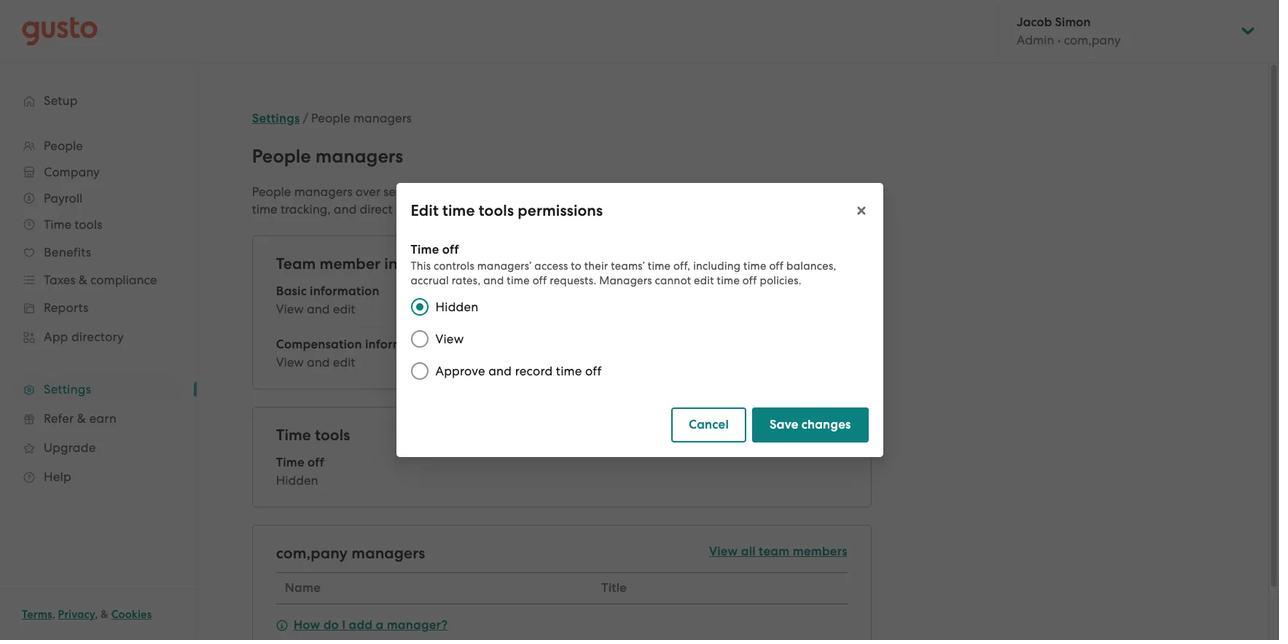 Task type: describe. For each thing, give the bounding box(es) containing it.
view inside com,pany managers "group"
[[709, 544, 738, 559]]

title
[[602, 580, 627, 596]]

hidden inside edit time tools permissions dialog
[[436, 300, 479, 314]]

at
[[565, 184, 577, 199]]

cancel button
[[671, 408, 747, 443]]

list containing basic information
[[276, 283, 848, 371]]

contractors
[[497, 184, 562, 199]]

managers for com,pany managers
[[352, 544, 425, 563]]

access
[[535, 260, 568, 273]]

people managers over see employees and contractors at your company. they manage their team's time off, time tracking, and direct report information.
[[252, 184, 866, 217]]

compensation
[[276, 337, 362, 352]]

settings
[[252, 111, 300, 126]]

off, inside time off this controls managers' access to their teams' time off, including time off balances, accrual rates, and time off requests. managers cannot edit time off policies.
[[674, 260, 691, 273]]

basic information element
[[276, 283, 848, 327]]

com,pany managers
[[276, 544, 425, 563]]

manage
[[698, 184, 747, 199]]

time off element
[[276, 454, 848, 489]]

time right record
[[556, 364, 582, 378]]

members
[[793, 544, 848, 559]]

time off hidden
[[276, 455, 325, 488]]

off right record
[[585, 364, 602, 378]]

i
[[342, 618, 346, 633]]

and up information.
[[471, 184, 494, 199]]

home image
[[22, 16, 98, 46]]

information.
[[434, 202, 505, 217]]

name
[[285, 580, 321, 596]]

settings link
[[252, 111, 300, 126]]

view inside compensation information view and edit
[[276, 355, 304, 370]]

company.
[[609, 184, 665, 199]]

basic
[[276, 284, 307, 299]]

and inside compensation information view and edit
[[307, 355, 330, 370]]

Approve and record time off radio
[[404, 355, 436, 387]]

teams'
[[611, 260, 645, 273]]

off inside time off hidden
[[308, 455, 325, 470]]

managers
[[599, 274, 652, 287]]

changes
[[802, 417, 851, 432]]

record
[[515, 364, 553, 378]]

time down managers'
[[507, 274, 530, 287]]

view all team members link
[[709, 543, 848, 561]]

edit inside time off this controls managers' access to their teams' time off, including time off balances, accrual rates, and time off requests. managers cannot edit time off policies.
[[694, 274, 714, 287]]

privacy link
[[58, 608, 95, 621]]

time for time off hidden
[[276, 455, 305, 470]]

time off this controls managers' access to their teams' time off, including time off balances, accrual rates, and time off requests. managers cannot edit time off policies.
[[411, 242, 837, 287]]

compensation information element
[[276, 336, 848, 371]]

save changes
[[770, 417, 851, 432]]

save
[[770, 417, 799, 432]]

edit for compensation information
[[333, 355, 355, 370]]

a
[[376, 618, 384, 633]]

managers for people managers
[[316, 145, 403, 168]]

do
[[323, 618, 339, 633]]

tools inside dialog
[[479, 201, 514, 220]]

&
[[101, 608, 109, 621]]

save changes button
[[752, 408, 869, 443]]

to
[[571, 260, 582, 273]]

time down including
[[717, 274, 740, 287]]

team member information group
[[276, 254, 848, 371]]

cookies button
[[111, 606, 152, 623]]

time up cannot
[[648, 260, 671, 273]]

/
[[303, 111, 308, 125]]

time up 'policies.'
[[744, 260, 767, 273]]

report
[[396, 202, 431, 217]]

accrual
[[411, 274, 449, 287]]

balances,
[[787, 260, 837, 273]]

and inside "basic information view and edit"
[[307, 302, 330, 316]]

how
[[294, 618, 320, 633]]

people for people managers over see employees and contractors at your company. they manage their team's time off, time tracking, and direct report information.
[[252, 184, 291, 199]]

edit for tools
[[825, 427, 848, 442]]

see
[[384, 184, 403, 199]]

team's
[[779, 184, 816, 199]]

managers for people managers over see employees and contractors at your company. they manage their team's time off, time tracking, and direct report information.
[[294, 184, 353, 199]]

time tools
[[276, 426, 350, 445]]



Task type: vqa. For each thing, say whether or not it's contained in the screenshot.
"•"
no



Task type: locate. For each thing, give the bounding box(es) containing it.
2 edit link from the top
[[825, 427, 848, 442]]

view
[[276, 302, 304, 316], [436, 332, 464, 346], [276, 355, 304, 370], [709, 544, 738, 559]]

2 vertical spatial edit
[[825, 427, 848, 442]]

Hidden radio
[[404, 291, 436, 323]]

0 vertical spatial edit link
[[825, 255, 848, 270]]

member
[[320, 254, 381, 273]]

0 horizontal spatial their
[[585, 260, 608, 273]]

off, right team's
[[848, 184, 866, 199]]

edit inside team member information group
[[825, 255, 848, 270]]

2 vertical spatial people
[[252, 184, 291, 199]]

com,pany
[[276, 544, 348, 563]]

managers'
[[477, 260, 532, 273]]

their right to
[[585, 260, 608, 273]]

cancel
[[689, 417, 729, 432]]

their
[[750, 184, 776, 199], [585, 260, 608, 273]]

people right /
[[311, 111, 351, 125]]

view up "approve" on the bottom
[[436, 332, 464, 346]]

managers up over
[[316, 145, 403, 168]]

off left 'policies.'
[[743, 274, 757, 287]]

and inside time off this controls managers' access to their teams' time off, including time off balances, accrual rates, and time off requests. managers cannot edit time off policies.
[[484, 274, 504, 287]]

they
[[668, 184, 695, 199]]

time for time off this controls managers' access to their teams' time off, including time off balances, accrual rates, and time off requests. managers cannot edit time off policies.
[[411, 242, 439, 257]]

1 vertical spatial time
[[276, 426, 311, 445]]

1 vertical spatial edit
[[825, 255, 848, 270]]

off
[[442, 242, 459, 257], [769, 260, 784, 273], [533, 274, 547, 287], [743, 274, 757, 287], [585, 364, 602, 378], [308, 455, 325, 470]]

view inside "basic information view and edit"
[[276, 302, 304, 316]]

time right team's
[[819, 184, 845, 199]]

tools up time off hidden
[[315, 426, 350, 445]]

and down the compensation
[[307, 355, 330, 370]]

1 vertical spatial edit link
[[825, 427, 848, 442]]

edit inside compensation information view and edit
[[333, 355, 355, 370]]

basic information view and edit
[[276, 284, 380, 316]]

team
[[276, 254, 316, 273]]

1 horizontal spatial tools
[[479, 201, 514, 220]]

terms link
[[22, 608, 52, 621]]

edit for member
[[825, 255, 848, 270]]

off up controls
[[442, 242, 459, 257]]

information down member
[[310, 284, 380, 299]]

direct
[[360, 202, 393, 217]]

and down managers'
[[484, 274, 504, 287]]

off, inside the people managers over see employees and contractors at your company. they manage their team's time off, time tracking, and direct report information.
[[848, 184, 866, 199]]

edit
[[411, 201, 439, 220], [825, 255, 848, 270], [825, 427, 848, 442]]

hidden down time tools
[[276, 473, 318, 488]]

how do i add a manager?
[[294, 618, 448, 633]]

view left all
[[709, 544, 738, 559]]

edit link for time tools
[[825, 427, 848, 442]]

time inside time off this controls managers' access to their teams' time off, including time off balances, accrual rates, and time off requests. managers cannot edit time off policies.
[[411, 242, 439, 257]]

2 vertical spatial information
[[365, 337, 435, 352]]

1 , from the left
[[52, 608, 55, 621]]

0 vertical spatial hidden
[[436, 300, 479, 314]]

edit inside "basic information view and edit"
[[333, 302, 355, 316]]

edit inside time tools group
[[825, 427, 848, 442]]

team
[[759, 544, 790, 559]]

cannot
[[655, 274, 691, 287]]

people inside the people managers over see employees and contractors at your company. they manage their team's time off, time tracking, and direct report information.
[[252, 184, 291, 199]]

information for basic information
[[310, 284, 380, 299]]

1 vertical spatial tools
[[315, 426, 350, 445]]

information up accrual
[[384, 254, 470, 273]]

0 vertical spatial edit
[[694, 274, 714, 287]]

edit
[[694, 274, 714, 287], [333, 302, 355, 316], [333, 355, 355, 370]]

employees
[[406, 184, 468, 199]]

people managers over see employees and contractors at your company. they manage their team's time off, time tracking, and direct report information. group
[[252, 183, 872, 218]]

view all team members
[[709, 544, 848, 559]]

add
[[349, 618, 373, 633]]

hidden inside time off hidden
[[276, 473, 318, 488]]

information inside compensation information view and edit
[[365, 337, 435, 352]]

1 vertical spatial their
[[585, 260, 608, 273]]

hidden down the rates,
[[436, 300, 479, 314]]

time for time tools
[[276, 426, 311, 445]]

account menu element
[[998, 0, 1258, 62]]

and down over
[[334, 202, 357, 217]]

0 vertical spatial edit
[[411, 201, 439, 220]]

people down settings
[[252, 145, 311, 168]]

list
[[276, 283, 848, 371]]

people for people managers
[[252, 145, 311, 168]]

edit link
[[825, 255, 848, 270], [825, 427, 848, 442]]

settings / people managers
[[252, 111, 412, 126]]

time down employees
[[443, 201, 475, 220]]

0 vertical spatial off,
[[848, 184, 866, 199]]

edit down including
[[694, 274, 714, 287]]

off down time tools
[[308, 455, 325, 470]]

time down time tools
[[276, 455, 305, 470]]

approve and record time off
[[436, 364, 602, 378]]

time
[[819, 184, 845, 199], [443, 201, 475, 220], [252, 202, 278, 217], [648, 260, 671, 273], [744, 260, 767, 273], [507, 274, 530, 287], [717, 274, 740, 287], [556, 364, 582, 378]]

tracking,
[[281, 202, 331, 217]]

tools down contractors
[[479, 201, 514, 220]]

edit for basic information
[[333, 302, 355, 316]]

and left record
[[489, 364, 512, 378]]

information up approve and record time off 'option'
[[365, 337, 435, 352]]

how do i add a manager? button
[[276, 617, 448, 634]]

requests.
[[550, 274, 597, 287]]

View radio
[[404, 323, 436, 355]]

1 vertical spatial off,
[[674, 260, 691, 273]]

2 vertical spatial edit
[[333, 355, 355, 370]]

managers inside "group"
[[352, 544, 425, 563]]

1 vertical spatial information
[[310, 284, 380, 299]]

cookies
[[111, 608, 152, 621]]

edit time tools permissions dialog
[[396, 183, 883, 457]]

0 horizontal spatial off,
[[674, 260, 691, 273]]

hidden
[[436, 300, 479, 314], [276, 473, 318, 488]]

time inside time off hidden
[[276, 455, 305, 470]]

team member information
[[276, 254, 470, 273]]

view down the compensation
[[276, 355, 304, 370]]

0 horizontal spatial ,
[[52, 608, 55, 621]]

off, up cannot
[[674, 260, 691, 273]]

people inside settings / people managers
[[311, 111, 351, 125]]

and up the compensation
[[307, 302, 330, 316]]

1 horizontal spatial off,
[[848, 184, 866, 199]]

information
[[384, 254, 470, 273], [310, 284, 380, 299], [365, 337, 435, 352]]

and
[[471, 184, 494, 199], [334, 202, 357, 217], [484, 274, 504, 287], [307, 302, 330, 316], [307, 355, 330, 370], [489, 364, 512, 378]]

1 horizontal spatial their
[[750, 184, 776, 199]]

0 vertical spatial information
[[384, 254, 470, 273]]

,
[[52, 608, 55, 621], [95, 608, 98, 621]]

terms
[[22, 608, 52, 621]]

1 horizontal spatial hidden
[[436, 300, 479, 314]]

edit link inside time tools group
[[825, 427, 848, 442]]

managers up tracking,
[[294, 184, 353, 199]]

edit inside dialog
[[411, 201, 439, 220]]

view inside edit time tools permissions dialog
[[436, 332, 464, 346]]

information inside "basic information view and edit"
[[310, 284, 380, 299]]

1 horizontal spatial ,
[[95, 608, 98, 621]]

edit up the compensation
[[333, 302, 355, 316]]

manager?
[[387, 618, 448, 633]]

people
[[311, 111, 351, 125], [252, 145, 311, 168], [252, 184, 291, 199]]

their inside the people managers over see employees and contractors at your company. they manage their team's time off, time tracking, and direct report information.
[[750, 184, 776, 199]]

0 horizontal spatial tools
[[315, 426, 350, 445]]

their inside time off this controls managers' access to their teams' time off, including time off balances, accrual rates, and time off requests. managers cannot edit time off policies.
[[585, 260, 608, 273]]

0 vertical spatial time
[[411, 242, 439, 257]]

controls
[[434, 260, 475, 273]]

1 vertical spatial people
[[252, 145, 311, 168]]

all
[[741, 544, 756, 559]]

this
[[411, 260, 431, 273]]

0 horizontal spatial hidden
[[276, 473, 318, 488]]

off up 'policies.'
[[769, 260, 784, 273]]

edit time tools permissions
[[411, 201, 603, 220]]

privacy
[[58, 608, 95, 621]]

over
[[356, 184, 381, 199]]

com,pany managers group
[[276, 543, 848, 634]]

information for compensation information
[[365, 337, 435, 352]]

policies.
[[760, 274, 802, 287]]

edit link inside team member information group
[[825, 255, 848, 270]]

1 vertical spatial edit
[[333, 302, 355, 316]]

off down the access
[[533, 274, 547, 287]]

edit link for team member information
[[825, 255, 848, 270]]

managers inside the people managers over see employees and contractors at your company. they manage their team's time off, time tracking, and direct report information.
[[294, 184, 353, 199]]

rates,
[[452, 274, 481, 287]]

managers up a
[[352, 544, 425, 563]]

time
[[411, 242, 439, 257], [276, 426, 311, 445], [276, 455, 305, 470]]

managers inside settings / people managers
[[354, 111, 412, 125]]

permissions
[[518, 201, 603, 220]]

people managers
[[252, 145, 403, 168]]

managers up people managers
[[354, 111, 412, 125]]

tools inside group
[[315, 426, 350, 445]]

off,
[[848, 184, 866, 199], [674, 260, 691, 273]]

0 vertical spatial people
[[311, 111, 351, 125]]

people up tracking,
[[252, 184, 291, 199]]

time up time off hidden
[[276, 426, 311, 445]]

, left privacy
[[52, 608, 55, 621]]

2 vertical spatial time
[[276, 455, 305, 470]]

terms , privacy , & cookies
[[22, 608, 152, 621]]

approve
[[436, 364, 485, 378]]

2 , from the left
[[95, 608, 98, 621]]

compensation information view and edit
[[276, 337, 435, 370]]

managers
[[354, 111, 412, 125], [316, 145, 403, 168], [294, 184, 353, 199], [352, 544, 425, 563]]

1 edit link from the top
[[825, 255, 848, 270]]

0 vertical spatial their
[[750, 184, 776, 199]]

1 vertical spatial hidden
[[276, 473, 318, 488]]

view down basic
[[276, 302, 304, 316]]

tools
[[479, 201, 514, 220], [315, 426, 350, 445]]

edit down the compensation
[[333, 355, 355, 370]]

your
[[580, 184, 606, 199]]

time left tracking,
[[252, 202, 278, 217]]

, left "&"
[[95, 608, 98, 621]]

time tools group
[[276, 425, 848, 489]]

time up "this"
[[411, 242, 439, 257]]

0 vertical spatial tools
[[479, 201, 514, 220]]

their left team's
[[750, 184, 776, 199]]

including
[[693, 260, 741, 273]]



